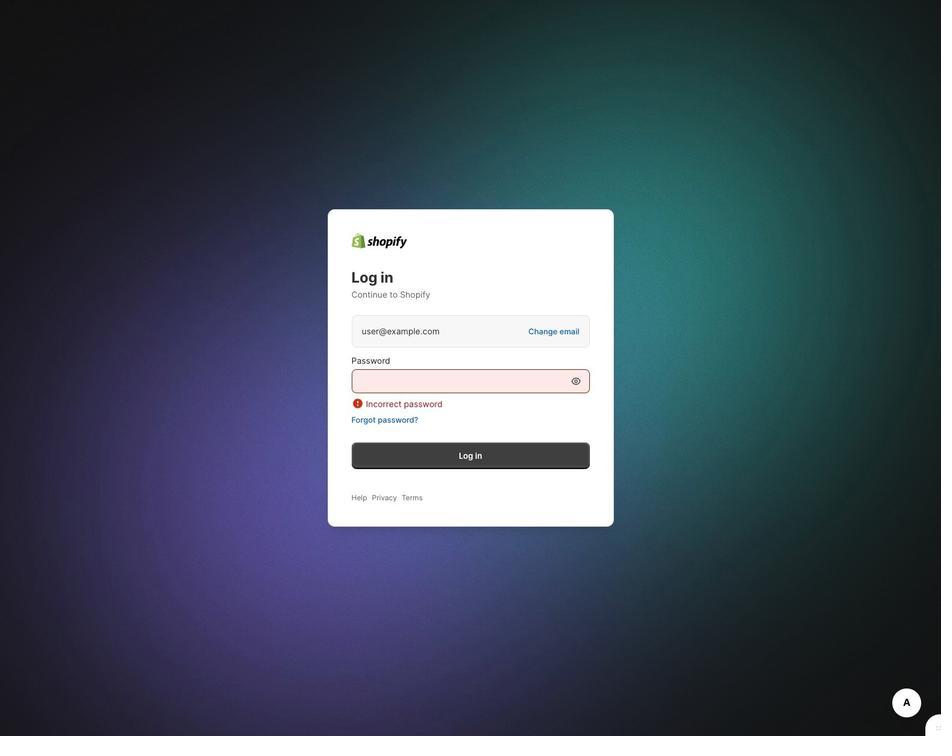 Task type: locate. For each thing, give the bounding box(es) containing it.
None password field
[[352, 370, 570, 393]]

log in to shopify image
[[352, 233, 407, 249]]

show password image
[[570, 376, 582, 388]]



Task type: describe. For each thing, give the bounding box(es) containing it.
color red image
[[352, 398, 364, 410]]

show password element
[[570, 376, 582, 388]]



Task type: vqa. For each thing, say whether or not it's contained in the screenshot.
color red icon
yes



